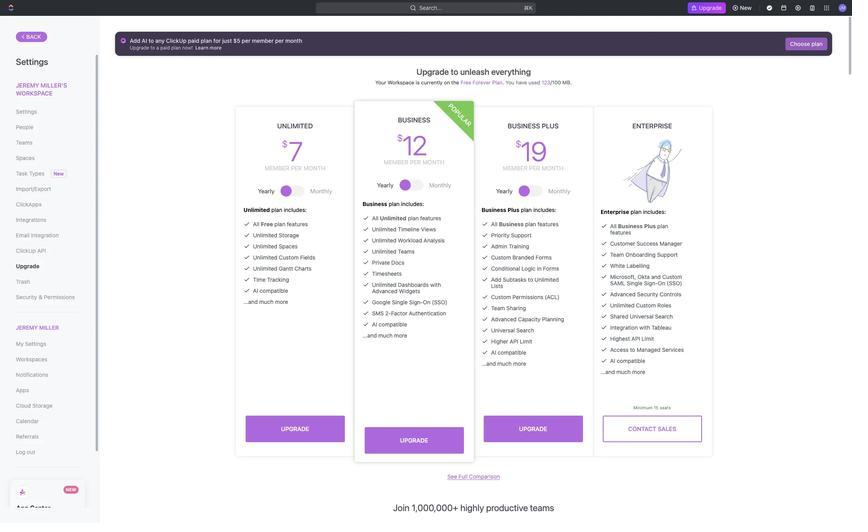 Task type: locate. For each thing, give the bounding box(es) containing it.
api down email integration
[[37, 248, 46, 254]]

1 horizontal spatial single
[[627, 280, 643, 287]]

add for add subtasks to unlimited lists
[[491, 277, 501, 283]]

sign- inside microsoft, okta and custom saml single sign-on (sso)
[[644, 280, 658, 287]]

highest api limit
[[610, 336, 654, 343]]

1 vertical spatial clickup
[[16, 248, 36, 254]]

1 horizontal spatial teams
[[398, 248, 415, 255]]

/100
[[550, 79, 561, 86]]

jeremy left miller's at the left top of the page
[[16, 82, 39, 89]]

security inside settings element
[[16, 294, 37, 301]]

all for all business plus plan features
[[610, 223, 617, 230]]

business up priority
[[482, 207, 506, 214]]

0 vertical spatial new
[[740, 4, 752, 11]]

0 horizontal spatial on
[[423, 299, 431, 306]]

clickup api
[[16, 248, 46, 254]]

1 horizontal spatial (sso)
[[667, 280, 682, 287]]

jeremy up the my settings at bottom left
[[16, 325, 38, 331]]

0 horizontal spatial universal
[[491, 327, 515, 334]]

to left any
[[149, 37, 154, 44]]

0 horizontal spatial limit
[[520, 339, 532, 345]]

1 vertical spatial paid
[[160, 45, 170, 51]]

0 horizontal spatial integration
[[31, 232, 59, 239]]

0 vertical spatial sign-
[[644, 280, 658, 287]]

storage for cloud storage
[[32, 403, 53, 410]]

1 horizontal spatial search
[[655, 314, 673, 320]]

2 horizontal spatial new
[[740, 4, 752, 11]]

1 horizontal spatial support
[[657, 252, 678, 258]]

import/export
[[16, 186, 51, 193]]

limit up access to managed services
[[642, 336, 654, 343]]

api
[[37, 248, 46, 254], [632, 336, 640, 343], [510, 339, 518, 345]]

per inside $ 19 member per month
[[529, 165, 540, 172]]

0 vertical spatial add
[[130, 37, 140, 44]]

0 horizontal spatial security
[[16, 294, 37, 301]]

integration with tableau
[[610, 325, 672, 331]]

teams link
[[16, 136, 79, 150]]

all business plan features
[[491, 221, 559, 228]]

plan
[[201, 37, 212, 44], [812, 40, 823, 47], [171, 45, 181, 51], [389, 201, 400, 208], [271, 207, 282, 214], [521, 207, 532, 214], [631, 209, 642, 216], [408, 215, 419, 222], [275, 221, 285, 228], [525, 221, 536, 228], [658, 223, 668, 230]]

my settings link
[[16, 338, 79, 351]]

priority support
[[491, 232, 532, 239]]

yearly for 19
[[496, 188, 513, 195]]

0 vertical spatial storage
[[279, 232, 299, 239]]

logic
[[522, 266, 536, 272]]

0 vertical spatial free
[[461, 79, 471, 86]]

limit down universal search
[[520, 339, 532, 345]]

forms up in
[[536, 254, 552, 261]]

unlimited for unlimited timeline views
[[372, 226, 397, 233]]

1 vertical spatial new
[[54, 171, 64, 177]]

to
[[149, 37, 154, 44], [151, 45, 155, 51], [451, 67, 458, 77], [528, 277, 533, 283], [630, 347, 635, 354]]

2 horizontal spatial api
[[632, 336, 640, 343]]

timeline
[[398, 226, 420, 233]]

settings link
[[16, 105, 79, 119]]

features up unlimited storage
[[287, 221, 308, 228]]

0 vertical spatial enterprise
[[633, 122, 672, 130]]

1 horizontal spatial $
[[397, 133, 402, 144]]

time
[[253, 277, 266, 283]]

business down enterprise plan includes:
[[618, 223, 643, 230]]

plan down business plus plan includes:
[[525, 221, 536, 228]]

(sso) up controls
[[667, 280, 682, 287]]

0 horizontal spatial plus
[[508, 207, 520, 214]]

join
[[393, 503, 410, 514]]

free forever plan link
[[461, 79, 503, 86]]

0 horizontal spatial api
[[37, 248, 46, 254]]

month inside 'add ai to any clickup paid plan for just $5 per member per month upgrade to a paid plan now! learn more'
[[285, 37, 302, 44]]

plan up 'learn'
[[201, 37, 212, 44]]

$
[[397, 133, 402, 144], [282, 139, 286, 150], [516, 139, 520, 150]]

search down roles
[[655, 314, 673, 320]]

...and much more down access
[[601, 369, 645, 376]]

forms
[[536, 254, 552, 261], [543, 266, 559, 272]]

sign- down widgets
[[409, 299, 423, 306]]

1 horizontal spatial free
[[461, 79, 471, 86]]

yearly up the unlimited plan includes: at left
[[258, 188, 275, 195]]

storage for unlimited storage
[[279, 232, 299, 239]]

new
[[740, 4, 752, 11], [54, 171, 64, 177], [66, 488, 76, 493]]

workspace left "is"
[[388, 79, 414, 86]]

0 horizontal spatial single
[[392, 299, 408, 306]]

storage
[[279, 232, 299, 239], [32, 403, 53, 410]]

workspace inside jeremy miller's workspace
[[16, 90, 53, 97]]

advanced down saml
[[610, 291, 636, 298]]

limit for highest api limit
[[642, 336, 654, 343]]

sms 2-factor authentication
[[372, 310, 446, 317]]

month for 12
[[423, 159, 445, 166]]

teams down unlimited workload analysis
[[398, 248, 415, 255]]

api inside settings element
[[37, 248, 46, 254]]

yearly up business plus plan includes:
[[496, 188, 513, 195]]

clickapps link
[[16, 198, 79, 212]]

0 horizontal spatial clickup
[[16, 248, 36, 254]]

you
[[506, 79, 515, 86]]

plan up manager
[[658, 223, 668, 230]]

cloud storage
[[16, 403, 53, 410]]

member inside $ 7 member per month
[[265, 165, 289, 172]]

0 horizontal spatial yearly
[[258, 188, 275, 195]]

12
[[402, 129, 426, 161]]

priority
[[491, 232, 510, 239]]

sms
[[372, 310, 384, 317]]

business up all unlimited plan features
[[363, 201, 387, 208]]

jeremy inside jeremy miller's workspace
[[16, 82, 39, 89]]

settings down back link
[[16, 57, 48, 67]]

settings right my
[[25, 341, 46, 348]]

all inside all business plus plan features
[[610, 223, 617, 230]]

0 horizontal spatial teams
[[16, 139, 33, 146]]

1 horizontal spatial with
[[640, 325, 650, 331]]

add inside the add subtasks to unlimited lists
[[491, 277, 501, 283]]

1 horizontal spatial storage
[[279, 232, 299, 239]]

features up 'views'
[[420, 215, 441, 222]]

add subtasks to unlimited lists
[[491, 277, 559, 290]]

$ left 19
[[516, 139, 520, 150]]

1 horizontal spatial monthly
[[429, 182, 451, 189]]

add inside 'add ai to any clickup paid plan for just $5 per member per month upgrade to a paid plan now! learn more'
[[130, 37, 140, 44]]

calendar link
[[16, 415, 79, 429]]

0 vertical spatial single
[[627, 280, 643, 287]]

log out link
[[16, 446, 79, 460]]

1 vertical spatial integration
[[610, 325, 638, 331]]

sign-
[[644, 280, 658, 287], [409, 299, 423, 306]]

integration up highest
[[610, 325, 638, 331]]

1 horizontal spatial spaces
[[279, 243, 298, 250]]

much down higher
[[498, 361, 512, 368]]

0 horizontal spatial add
[[130, 37, 140, 44]]

1 horizontal spatial new
[[66, 488, 76, 493]]

highly
[[460, 503, 484, 514]]

plan up all unlimited plan features
[[389, 201, 400, 208]]

unleash
[[460, 67, 489, 77]]

includes: for enterprise plan includes:
[[643, 209, 666, 216]]

plus inside all business plus plan features
[[644, 223, 656, 230]]

1 vertical spatial workspace
[[16, 90, 53, 97]]

member inside 'add ai to any clickup paid plan for just $5 per member per month upgrade to a paid plan now! learn more'
[[252, 37, 274, 44]]

comparison
[[469, 474, 500, 481]]

calendar
[[16, 418, 39, 425]]

task types
[[16, 170, 44, 177]]

add for add ai to any clickup paid plan for just $5 per member per month upgrade to a paid plan now! learn more
[[130, 37, 140, 44]]

unlimited for unlimited dashboards with advanced widgets
[[372, 282, 397, 289]]

customer success manager
[[610, 241, 682, 247]]

on up controls
[[658, 280, 665, 287]]

month for 7
[[304, 165, 326, 172]]

month inside $ 7 member per month
[[304, 165, 326, 172]]

back
[[26, 33, 41, 40]]

1 vertical spatial storage
[[32, 403, 53, 410]]

0 vertical spatial spaces
[[16, 155, 35, 162]]

enterprise image
[[623, 140, 682, 203]]

learn
[[195, 45, 208, 51]]

2 horizontal spatial monthly
[[548, 188, 570, 195]]

1 horizontal spatial add
[[491, 277, 501, 283]]

add ai to any clickup paid plan for just $5 per member per month upgrade to a paid plan now! learn more
[[130, 37, 302, 51]]

unlimited gantt charts
[[253, 266, 312, 272]]

1 vertical spatial free
[[261, 221, 273, 228]]

support up training
[[511, 232, 532, 239]]

integration down integrations 'link'
[[31, 232, 59, 239]]

team up white
[[610, 252, 624, 258]]

per inside $ 12 member per month
[[410, 159, 421, 166]]

workspace down miller's at the left top of the page
[[16, 90, 53, 97]]

0 horizontal spatial free
[[261, 221, 273, 228]]

plan up all business plus plan features
[[631, 209, 642, 216]]

$ left 7
[[282, 139, 286, 150]]

more down tracking
[[275, 299, 288, 306]]

unlimited for unlimited custom roles
[[610, 302, 635, 309]]

single up advanced security controls
[[627, 280, 643, 287]]

unlimited for unlimited workload analysis
[[372, 237, 397, 244]]

advanced inside unlimited dashboards with advanced widgets
[[372, 288, 398, 295]]

business plus
[[508, 122, 559, 130]]

conditional logic in forms
[[491, 266, 559, 272]]

have
[[516, 79, 527, 86]]

on inside microsoft, okta and custom saml single sign-on (sso)
[[658, 280, 665, 287]]

all for all free plan features
[[253, 221, 259, 228]]

$ 7 member per month
[[265, 135, 326, 172]]

yearly up the business plan includes:
[[377, 182, 394, 189]]

includes: up all unlimited plan features
[[401, 201, 424, 208]]

team for team sharing
[[491, 305, 505, 312]]

monthly
[[429, 182, 451, 189], [310, 188, 332, 195], [548, 188, 570, 195]]

$ left 12
[[397, 133, 402, 144]]

api down integration with tableau
[[632, 336, 640, 343]]

1 horizontal spatial on
[[658, 280, 665, 287]]

2 horizontal spatial $
[[516, 139, 520, 150]]

...and much more down higher
[[482, 361, 526, 368]]

permissions right &
[[44, 294, 75, 301]]

advanced up google
[[372, 288, 398, 295]]

1 horizontal spatial yearly
[[377, 182, 394, 189]]

0 horizontal spatial workspace
[[16, 90, 53, 97]]

compatible down '2-'
[[379, 322, 407, 328]]

paid up now! on the left top
[[188, 37, 199, 44]]

features down business plus plan includes:
[[538, 221, 559, 228]]

settings up people in the left top of the page
[[16, 108, 37, 115]]

1 vertical spatial team
[[491, 305, 505, 312]]

roles
[[658, 302, 672, 309]]

spaces up task
[[16, 155, 35, 162]]

1 horizontal spatial clickup
[[166, 37, 187, 44]]

1 horizontal spatial limit
[[642, 336, 654, 343]]

month inside $ 12 member per month
[[423, 159, 445, 166]]

forms right in
[[543, 266, 559, 272]]

on up authentication
[[423, 299, 431, 306]]

1 horizontal spatial integration
[[610, 325, 638, 331]]

jeremy for jeremy miller's workspace
[[16, 82, 39, 89]]

support down manager
[[657, 252, 678, 258]]

enterprise for enterprise plan includes:
[[601, 209, 629, 216]]

clickup inside 'add ai to any clickup paid plan for just $5 per member per month upgrade to a paid plan now! learn more'
[[166, 37, 187, 44]]

business for business plus
[[508, 122, 540, 130]]

trash
[[16, 279, 30, 285]]

free inside upgrade to unleash everything your workspace is currently on the free forever plan . you have used 123 /100 mb.
[[461, 79, 471, 86]]

popular
[[447, 102, 473, 128]]

workspace inside upgrade to unleash everything your workspace is currently on the free forever plan . you have used 123 /100 mb.
[[388, 79, 414, 86]]

includes: up all business plus plan features
[[643, 209, 666, 216]]

1 vertical spatial sign-
[[409, 299, 423, 306]]

compatible down access
[[617, 358, 645, 365]]

settings element
[[0, 16, 99, 524]]

1 vertical spatial (sso)
[[432, 299, 447, 306]]

plan up unlimited storage
[[275, 221, 285, 228]]

much down access
[[617, 369, 631, 376]]

minimum 15 seats
[[634, 406, 671, 411]]

more down higher api limit
[[513, 361, 526, 368]]

unlimited spaces
[[253, 243, 298, 250]]

email integration
[[16, 232, 59, 239]]

trash link
[[16, 275, 79, 289]]

includes:
[[401, 201, 424, 208], [284, 207, 307, 214], [533, 207, 556, 214], [643, 209, 666, 216]]

saml
[[610, 280, 625, 287]]

19
[[521, 135, 546, 167]]

storage down all free plan features
[[279, 232, 299, 239]]

api for clickup
[[37, 248, 46, 254]]

1 horizontal spatial permissions
[[513, 294, 544, 301]]

member for 19
[[503, 165, 528, 172]]

custom up gantt
[[279, 254, 299, 261]]

api down universal search
[[510, 339, 518, 345]]

1 horizontal spatial workspace
[[388, 79, 414, 86]]

plan up all business plan features
[[521, 207, 532, 214]]

1 vertical spatial single
[[392, 299, 408, 306]]

1 horizontal spatial advanced
[[491, 316, 517, 323]]

2 permissions from the left
[[513, 294, 544, 301]]

all up customer
[[610, 223, 617, 230]]

member inside $ 12 member per month
[[384, 159, 409, 166]]

team left "sharing"
[[491, 305, 505, 312]]

1 vertical spatial jeremy
[[16, 325, 38, 331]]

1 vertical spatial upgrade link
[[16, 260, 79, 274]]

month inside $ 19 member per month
[[542, 165, 564, 172]]

0 vertical spatial clickup
[[166, 37, 187, 44]]

add left any
[[130, 37, 140, 44]]

2 jeremy from the top
[[16, 325, 38, 331]]

with
[[430, 282, 441, 289], [640, 325, 650, 331]]

unlimited
[[277, 122, 313, 130], [244, 207, 270, 214], [380, 215, 406, 222], [372, 226, 397, 233], [253, 232, 277, 239], [372, 237, 397, 244], [253, 243, 277, 250], [372, 248, 397, 255], [253, 254, 277, 261], [253, 266, 277, 272], [535, 277, 559, 283], [372, 282, 397, 289], [610, 302, 635, 309]]

unlimited for unlimited gantt charts
[[253, 266, 277, 272]]

per inside $ 7 member per month
[[291, 165, 302, 172]]

all
[[372, 215, 379, 222], [253, 221, 259, 228], [491, 221, 498, 228], [610, 223, 617, 230]]

more down for
[[210, 45, 222, 51]]

1 jeremy from the top
[[16, 82, 39, 89]]

1 vertical spatial universal
[[491, 327, 515, 334]]

single up factor
[[392, 299, 408, 306]]

0 vertical spatial search
[[655, 314, 673, 320]]

sign- up advanced security controls
[[644, 280, 658, 287]]

to inside the add subtasks to unlimited lists
[[528, 277, 533, 283]]

ai inside 'add ai to any clickup paid plan for just $5 per member per month upgrade to a paid plan now! learn more'
[[142, 37, 147, 44]]

jm button
[[836, 2, 849, 14]]

clickup down email
[[16, 248, 36, 254]]

business up 12
[[398, 116, 430, 124]]

monthly for 19
[[548, 188, 570, 195]]

integration inside settings element
[[31, 232, 59, 239]]

per for 7
[[291, 165, 302, 172]]

more
[[210, 45, 222, 51], [275, 299, 288, 306], [394, 333, 407, 339], [513, 361, 526, 368], [632, 369, 645, 376]]

free right the
[[461, 79, 471, 86]]

advanced for advanced security controls
[[610, 291, 636, 298]]

plan left now! on the left top
[[171, 45, 181, 51]]

2 vertical spatial new
[[66, 488, 76, 493]]

business plan includes:
[[363, 201, 424, 208]]

$ for 19
[[516, 139, 520, 150]]

higher
[[491, 339, 508, 345]]

white labelling
[[610, 263, 650, 270]]

ai compatible down access
[[610, 358, 645, 365]]

yearly
[[377, 182, 394, 189], [258, 188, 275, 195], [496, 188, 513, 195]]

jeremy for jeremy miller
[[16, 325, 38, 331]]

storage inside "link"
[[32, 403, 53, 410]]

0 horizontal spatial spaces
[[16, 155, 35, 162]]

2 horizontal spatial plus
[[644, 223, 656, 230]]

1 vertical spatial search
[[516, 327, 534, 334]]

with right dashboards
[[430, 282, 441, 289]]

0 horizontal spatial team
[[491, 305, 505, 312]]

0 vertical spatial team
[[610, 252, 624, 258]]

choose plan
[[790, 40, 823, 47]]

15
[[654, 406, 659, 411]]

unlimited for unlimited custom fields
[[253, 254, 277, 261]]

0 horizontal spatial permissions
[[44, 294, 75, 301]]

7
[[289, 135, 302, 167]]

0 vertical spatial (sso)
[[667, 280, 682, 287]]

month for 19
[[542, 165, 564, 172]]

1 horizontal spatial universal
[[630, 314, 654, 320]]

0 horizontal spatial enterprise
[[601, 209, 629, 216]]

1 vertical spatial plus
[[508, 207, 520, 214]]

log out
[[16, 449, 35, 456]]

2 vertical spatial settings
[[25, 341, 46, 348]]

0 horizontal spatial with
[[430, 282, 441, 289]]

$ inside $ 12 member per month
[[397, 133, 402, 144]]

upgrade inside settings element
[[16, 263, 39, 270]]

features inside all business plus plan features
[[610, 229, 631, 236]]

all up priority
[[491, 221, 498, 228]]

plus up 19
[[542, 122, 559, 130]]

1 permissions from the left
[[44, 294, 75, 301]]

api for higher
[[510, 339, 518, 345]]

permissions down the add subtasks to unlimited lists
[[513, 294, 544, 301]]

compatible down higher api limit
[[498, 350, 526, 356]]

enterprise plan includes:
[[601, 209, 666, 216]]

compatible
[[260, 288, 288, 295], [379, 322, 407, 328], [498, 350, 526, 356], [617, 358, 645, 365]]

1 vertical spatial add
[[491, 277, 501, 283]]

timesheets
[[372, 271, 402, 277]]

business up 19
[[508, 122, 540, 130]]

1 horizontal spatial upgrade link
[[688, 2, 726, 13]]

0 vertical spatial on
[[658, 280, 665, 287]]

clickup api link
[[16, 245, 79, 258]]

all unlimited plan features
[[372, 215, 441, 222]]

1 horizontal spatial sign-
[[644, 280, 658, 287]]

my
[[16, 341, 24, 348]]

yearly for 7
[[258, 188, 275, 195]]

unlimited inside unlimited dashboards with advanced widgets
[[372, 282, 397, 289]]

advanced for advanced capacity planning
[[491, 316, 517, 323]]

1 vertical spatial on
[[423, 299, 431, 306]]

$ inside $ 19 member per month
[[516, 139, 520, 150]]

&
[[38, 294, 42, 301]]

0 horizontal spatial $
[[282, 139, 286, 150]]

0 horizontal spatial monthly
[[310, 188, 332, 195]]

2 horizontal spatial yearly
[[496, 188, 513, 195]]

ai down sms
[[372, 322, 377, 328]]

log
[[16, 449, 25, 456]]

1 vertical spatial support
[[657, 252, 678, 258]]

custom down advanced security controls
[[636, 302, 656, 309]]

settings
[[16, 57, 48, 67], [16, 108, 37, 115], [25, 341, 46, 348]]

workspace
[[388, 79, 414, 86], [16, 90, 53, 97]]

much
[[259, 299, 274, 306], [378, 333, 393, 339], [498, 361, 512, 368], [617, 369, 631, 376]]

single inside microsoft, okta and custom saml single sign-on (sso)
[[627, 280, 643, 287]]

1 horizontal spatial team
[[610, 252, 624, 258]]

member inside $ 19 member per month
[[503, 165, 528, 172]]

0 horizontal spatial storage
[[32, 403, 53, 410]]

1 horizontal spatial paid
[[188, 37, 199, 44]]

on
[[444, 79, 450, 86]]

clickup up now! on the left top
[[166, 37, 187, 44]]

unlimited custom fields
[[253, 254, 315, 261]]

universal up higher
[[491, 327, 515, 334]]

0 horizontal spatial advanced
[[372, 288, 398, 295]]

$ inside $ 7 member per month
[[282, 139, 286, 150]]

0 vertical spatial teams
[[16, 139, 33, 146]]

plus up success
[[644, 223, 656, 230]]

jm
[[840, 5, 846, 10]]

0 vertical spatial jeremy
[[16, 82, 39, 89]]

workload
[[398, 237, 422, 244]]



Task type: vqa. For each thing, say whether or not it's contained in the screenshot.
off image
no



Task type: describe. For each thing, give the bounding box(es) containing it.
features for all free plan features
[[287, 221, 308, 228]]

apps link
[[16, 384, 79, 398]]

everything
[[491, 67, 531, 77]]

jeremy miller
[[16, 325, 59, 331]]

compatible down time tracking
[[260, 288, 288, 295]]

plan up all free plan features
[[271, 207, 282, 214]]

success
[[637, 241, 658, 247]]

unlimited teams
[[372, 248, 415, 255]]

...and down sms
[[363, 333, 377, 339]]

unlimited for unlimited spaces
[[253, 243, 277, 250]]

ai down access
[[610, 358, 615, 365]]

back link
[[16, 32, 47, 42]]

gantt
[[279, 266, 293, 272]]

enterprise for enterprise
[[633, 122, 672, 130]]

custom permissions (acl)
[[491, 294, 560, 301]]

people
[[16, 124, 33, 131]]

import/export link
[[16, 183, 79, 196]]

just
[[222, 37, 232, 44]]

unlimited dashboards with advanced widgets
[[372, 282, 441, 295]]

to down highest api limit
[[630, 347, 635, 354]]

team sharing
[[491, 305, 526, 312]]

choose plan link
[[786, 38, 828, 50]]

to left a
[[151, 45, 155, 51]]

shared universal search
[[610, 314, 673, 320]]

includes: for business plan includes:
[[401, 201, 424, 208]]

conditional
[[491, 266, 520, 272]]

0 vertical spatial paid
[[188, 37, 199, 44]]

training
[[509, 243, 529, 250]]

$ for 7
[[282, 139, 286, 150]]

...and down access
[[601, 369, 615, 376]]

unlimited for unlimited
[[277, 122, 313, 130]]

2-
[[385, 310, 391, 317]]

in
[[537, 266, 542, 272]]

ai compatible down '2-'
[[372, 322, 407, 328]]

business up priority support
[[499, 221, 524, 228]]

...and much more down time tracking
[[244, 299, 288, 306]]

managed
[[637, 347, 661, 354]]

all for all business plan features
[[491, 221, 498, 228]]

custom inside microsoft, okta and custom saml single sign-on (sso)
[[662, 274, 682, 281]]

unlimited storage
[[253, 232, 299, 239]]

$ for 12
[[397, 133, 402, 144]]

see
[[447, 474, 457, 481]]

full
[[459, 474, 468, 481]]

api for highest
[[632, 336, 640, 343]]

per for 12
[[410, 159, 421, 166]]

tableau
[[652, 325, 672, 331]]

1 vertical spatial spaces
[[279, 243, 298, 250]]

ai compatible down higher api limit
[[491, 350, 526, 356]]

lists
[[491, 283, 503, 290]]

views
[[421, 226, 436, 233]]

highest
[[610, 336, 630, 343]]

.
[[503, 79, 504, 86]]

0 vertical spatial upgrade link
[[688, 2, 726, 13]]

access to managed services
[[610, 347, 684, 354]]

member for 12
[[384, 159, 409, 166]]

teams inside settings element
[[16, 139, 33, 146]]

permissions inside settings element
[[44, 294, 75, 301]]

is
[[416, 79, 420, 86]]

0 horizontal spatial sign-
[[409, 299, 423, 306]]

all business plus plan features
[[610, 223, 668, 236]]

docs
[[391, 260, 404, 266]]

more down access to managed services
[[632, 369, 645, 376]]

includes: for unlimited plan includes:
[[284, 207, 307, 214]]

business inside all business plus plan features
[[618, 223, 643, 230]]

analysis
[[424, 237, 445, 244]]

0 horizontal spatial upgrade link
[[16, 260, 79, 274]]

unlimited timeline views
[[372, 226, 436, 233]]

123
[[542, 79, 550, 86]]

0 horizontal spatial search
[[516, 327, 534, 334]]

referrals
[[16, 434, 39, 441]]

more inside 'add ai to any clickup paid plan for just $5 per member per month upgrade to a paid plan now! learn more'
[[210, 45, 222, 51]]

currently
[[421, 79, 443, 86]]

much down '2-'
[[378, 333, 393, 339]]

used
[[529, 79, 540, 86]]

more down factor
[[394, 333, 407, 339]]

email
[[16, 232, 30, 239]]

security & permissions link
[[16, 291, 79, 304]]

ai compatible down time tracking
[[253, 288, 288, 295]]

planning
[[542, 316, 564, 323]]

your
[[375, 79, 386, 86]]

0 vertical spatial forms
[[536, 254, 552, 261]]

productive
[[486, 503, 528, 514]]

business for business
[[398, 116, 430, 124]]

all for all unlimited plan features
[[372, 215, 379, 222]]

per for 19
[[529, 165, 540, 172]]

google
[[372, 299, 390, 306]]

ai down higher
[[491, 350, 496, 356]]

mb.
[[563, 79, 572, 86]]

white
[[610, 263, 625, 270]]

...and much more down '2-'
[[363, 333, 407, 339]]

cloud
[[16, 403, 31, 410]]

upgrade inside upgrade to unleash everything your workspace is currently on the free forever plan . you have used 123 /100 mb.
[[417, 67, 449, 77]]

plus for business plus plan includes:
[[508, 207, 520, 214]]

business for business plan includes:
[[363, 201, 387, 208]]

unlimited inside the add subtasks to unlimited lists
[[535, 277, 559, 283]]

plan up "timeline"
[[408, 215, 419, 222]]

notifications
[[16, 372, 48, 379]]

unlimited for unlimited storage
[[253, 232, 277, 239]]

miller
[[39, 325, 59, 331]]

controls
[[660, 291, 682, 298]]

monthly for 7
[[310, 188, 332, 195]]

app
[[16, 505, 28, 513]]

clickup inside settings element
[[16, 248, 36, 254]]

tracking
[[267, 277, 289, 283]]

1 vertical spatial settings
[[16, 108, 37, 115]]

integrations
[[16, 217, 46, 223]]

1 vertical spatial with
[[640, 325, 650, 331]]

time tracking
[[253, 277, 289, 283]]

business for business plus plan includes:
[[482, 207, 506, 214]]

1 horizontal spatial security
[[637, 291, 658, 298]]

unlimited for unlimited plan includes:
[[244, 207, 270, 214]]

plus for business plus
[[542, 122, 559, 130]]

1 vertical spatial teams
[[398, 248, 415, 255]]

member for 7
[[265, 165, 289, 172]]

plan inside all business plus plan features
[[658, 223, 668, 230]]

charts
[[295, 266, 312, 272]]

minimum
[[634, 406, 653, 411]]

...and down the time at the bottom left
[[244, 299, 258, 306]]

unlimited workload analysis
[[372, 237, 445, 244]]

contact sales
[[628, 426, 676, 433]]

0 horizontal spatial paid
[[160, 45, 170, 51]]

unlimited for unlimited teams
[[372, 248, 397, 255]]

choose
[[790, 40, 810, 47]]

access
[[610, 347, 629, 354]]

ai down the time at the bottom left
[[253, 288, 258, 295]]

limit for higher api limit
[[520, 339, 532, 345]]

my settings
[[16, 341, 46, 348]]

0 horizontal spatial (sso)
[[432, 299, 447, 306]]

miller's
[[41, 82, 67, 89]]

authentication
[[409, 310, 446, 317]]

...and down higher
[[482, 361, 496, 368]]

plan right choose
[[812, 40, 823, 47]]

new button
[[729, 2, 757, 14]]

unlimited plan includes:
[[244, 207, 307, 214]]

features for all business plan features
[[538, 221, 559, 228]]

(sso) inside microsoft, okta and custom saml single sign-on (sso)
[[667, 280, 682, 287]]

team for team onboarding support
[[610, 252, 624, 258]]

new inside button
[[740, 4, 752, 11]]

fields
[[300, 254, 315, 261]]

$ 12 member per month
[[384, 129, 445, 166]]

to inside upgrade to unleash everything your workspace is currently on the free forever plan . you have used 123 /100 mb.
[[451, 67, 458, 77]]

spaces inside settings element
[[16, 155, 35, 162]]

microsoft,
[[610, 274, 636, 281]]

workspaces
[[16, 357, 47, 363]]

features for all unlimited plan features
[[420, 215, 441, 222]]

with inside unlimited dashboards with advanced widgets
[[430, 282, 441, 289]]

custom down 'admin'
[[491, 254, 511, 261]]

includes: up all business plan features
[[533, 207, 556, 214]]

join 1,000,000+ highly productive teams
[[393, 503, 554, 514]]

1 vertical spatial forms
[[543, 266, 559, 272]]

much down time tracking
[[259, 299, 274, 306]]

0 vertical spatial settings
[[16, 57, 48, 67]]

app center
[[16, 505, 50, 513]]

upgrade inside 'add ai to any clickup paid plan for just $5 per member per month upgrade to a paid plan now! learn more'
[[130, 45, 149, 51]]

0 vertical spatial support
[[511, 232, 532, 239]]

custom down lists in the bottom right of the page
[[491, 294, 511, 301]]

unlimited custom roles
[[610, 302, 672, 309]]

capacity
[[518, 316, 541, 323]]



